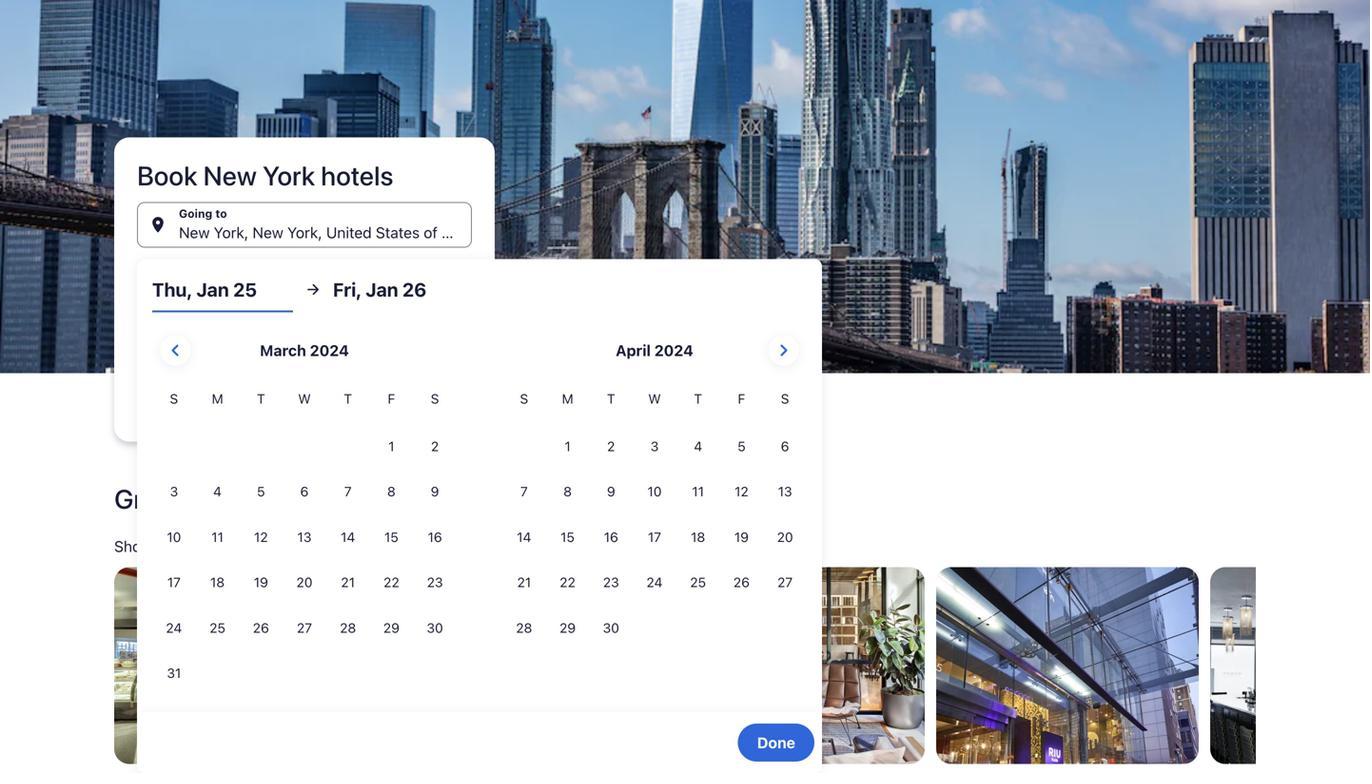Task type: describe. For each thing, give the bounding box(es) containing it.
april 2024
[[616, 342, 694, 360]]

1 horizontal spatial 20
[[777, 529, 793, 545]]

front of property image
[[936, 568, 1199, 765]]

thu, jan 25 button
[[152, 267, 293, 313]]

26 inside march 2024 "element"
[[253, 620, 269, 636]]

28 inside march 2024 "element"
[[340, 620, 356, 636]]

great hotel deals
[[114, 483, 314, 515]]

2 30 button from the left
[[589, 607, 633, 650]]

0 vertical spatial 18 button
[[676, 516, 720, 559]]

book
[[137, 160, 198, 191]]

3 t from the left
[[607, 391, 615, 407]]

2 for march 2024
[[431, 439, 439, 454]]

application inside wizard region
[[152, 328, 807, 697]]

showing
[[114, 538, 173, 556]]

13 for the leftmost 13 button
[[297, 529, 312, 545]]

21 for 2nd 21 button
[[517, 575, 531, 591]]

1 vertical spatial 20 button
[[283, 561, 326, 605]]

jan 25 - jan 26
[[179, 281, 287, 299]]

of
[[424, 224, 438, 242]]

for:
[[218, 538, 241, 556]]

thu, jan 25
[[152, 278, 257, 301]]

0 vertical spatial 13 button
[[763, 470, 807, 514]]

15 for first 15 button from right
[[561, 529, 575, 545]]

28 button inside april 2024 element
[[502, 607, 546, 650]]

1 horizontal spatial 19
[[275, 538, 293, 556]]

1 horizontal spatial 25 button
[[676, 561, 720, 605]]

1 horizontal spatial 12 button
[[720, 470, 763, 514]]

done button
[[738, 724, 815, 762]]

1 horizontal spatial 3 button
[[633, 425, 676, 468]]

10 for the left 10 button
[[167, 529, 181, 545]]

0 horizontal spatial 12 button
[[239, 516, 283, 559]]

book new york hotels
[[137, 160, 393, 191]]

wizard region
[[0, 0, 1370, 774]]

0 vertical spatial deals
[[250, 483, 314, 515]]

25 inside april 2024 element
[[690, 575, 706, 591]]

0 vertical spatial 4 button
[[676, 425, 720, 468]]

11 for the rightmost 11 button
[[692, 484, 704, 500]]

fri, jan 26 button
[[333, 267, 474, 313]]

0 vertical spatial 24 button
[[633, 561, 676, 605]]

0 vertical spatial 19 button
[[720, 516, 763, 559]]

0 horizontal spatial 25 button
[[196, 607, 239, 650]]

7 for first 7 button from the left
[[344, 484, 352, 500]]

access
[[703, 588, 743, 601]]

1 for march 2024
[[388, 439, 395, 454]]

22 inside april 2024 element
[[560, 575, 576, 591]]

9 for 1st '9' button from the left
[[431, 484, 439, 500]]

fri, jan 26
[[333, 278, 427, 301]]

22 inside march 2024 "element"
[[384, 575, 399, 591]]

13 for top 13 button
[[778, 484, 792, 500]]

0 vertical spatial 24
[[647, 575, 663, 591]]

2 14 button from the left
[[502, 516, 546, 559]]

1 vertical spatial 11 button
[[196, 516, 239, 559]]

1 14 button from the left
[[326, 516, 370, 559]]

1 for april 2024
[[565, 439, 571, 454]]

29 for 2nd 29 button
[[560, 620, 576, 636]]

1 7 button from the left
[[326, 470, 370, 514]]

1 york, from the left
[[214, 224, 249, 242]]

lobby sitting area image
[[662, 568, 925, 765]]

5 inside march 2024 "element"
[[257, 484, 265, 500]]

4 inside "element"
[[213, 484, 222, 500]]

showing deals for: jan 19 - jan 21
[[114, 538, 355, 556]]

6 inside march 2024 "element"
[[300, 484, 309, 500]]

m for april 2024
[[562, 391, 573, 407]]

1 vertical spatial 18 button
[[196, 561, 239, 605]]

26 button inside april 2024 element
[[720, 561, 763, 605]]

14 for first 14 button from right
[[517, 529, 531, 545]]

1 vertical spatial 4 button
[[196, 470, 239, 514]]

2 button for march 2024
[[413, 425, 457, 468]]

0 vertical spatial 10 button
[[633, 470, 676, 514]]

23 inside april 2024 element
[[603, 575, 619, 591]]

1 button for april 2024
[[546, 425, 589, 468]]

1 button for march 2024
[[370, 425, 413, 468]]

1 30 button from the left
[[413, 607, 457, 650]]

1 vertical spatial 3 button
[[152, 470, 196, 514]]

17 inside april 2024 element
[[648, 529, 661, 545]]

5 inside april 2024 element
[[738, 439, 746, 454]]

america
[[442, 224, 498, 242]]

1 23 button from the left
[[413, 561, 457, 605]]

9 for second '9' button
[[607, 484, 615, 500]]

new down book new york hotels on the left top of the page
[[253, 224, 283, 242]]

new york, new york, united states of america button
[[137, 202, 498, 248]]

2 15 button from the left
[[546, 516, 589, 559]]

25 inside march 2024 "element"
[[210, 620, 226, 636]]

11 for 11 button to the bottom
[[211, 529, 224, 545]]

26 left directional image
[[269, 281, 287, 299]]

0 horizontal spatial 5 button
[[239, 470, 283, 514]]

0 horizontal spatial 19 button
[[239, 561, 283, 605]]

23 inside march 2024 "element"
[[427, 575, 443, 591]]

30 for 2nd 30 button from the right
[[427, 620, 443, 636]]

16 inside april 2024 element
[[604, 529, 618, 545]]

1 vertical spatial 24 button
[[152, 607, 196, 650]]

15 for second 15 button from the right
[[384, 529, 399, 545]]

1 horizontal spatial 20 button
[[763, 516, 807, 559]]

f for april 2024
[[738, 391, 745, 407]]

0 vertical spatial 5 button
[[720, 425, 763, 468]]

york
[[263, 160, 315, 191]]

2 s from the left
[[431, 391, 439, 407]]

directional image
[[305, 281, 322, 298]]

1 vertical spatial deals
[[177, 538, 214, 556]]

21 for first 21 button
[[341, 575, 355, 591]]

2 york, from the left
[[287, 224, 322, 242]]

31 button
[[152, 652, 196, 696]]

2 7 button from the left
[[502, 470, 546, 514]]

16 inside march 2024 "element"
[[428, 529, 442, 545]]



Task type: locate. For each thing, give the bounding box(es) containing it.
1 horizontal spatial 13 button
[[763, 470, 807, 514]]

deals
[[250, 483, 314, 515], [177, 538, 214, 556]]

2 22 button from the left
[[546, 561, 589, 605]]

2 m from the left
[[562, 391, 573, 407]]

application
[[152, 328, 807, 697]]

deals left for:
[[177, 538, 214, 556]]

3 s from the left
[[520, 391, 528, 407]]

6 button
[[763, 425, 807, 468], [283, 470, 326, 514]]

hotel
[[185, 483, 245, 515]]

1 horizontal spatial 15 button
[[546, 516, 589, 559]]

w for april
[[648, 391, 661, 407]]

14 button
[[326, 516, 370, 559], [502, 516, 546, 559]]

9 inside april 2024 element
[[607, 484, 615, 500]]

18
[[691, 529, 705, 545], [210, 575, 225, 591]]

1 vertical spatial 19 button
[[239, 561, 283, 605]]

12 inside april 2024 element
[[735, 484, 749, 500]]

0 horizontal spatial 18 button
[[196, 561, 239, 605]]

0 vertical spatial 11 button
[[676, 470, 720, 514]]

1 vertical spatial 12
[[254, 529, 268, 545]]

2 15 from the left
[[561, 529, 575, 545]]

hotels
[[321, 160, 393, 191]]

1 9 button from the left
[[413, 470, 457, 514]]

0 horizontal spatial 3
[[170, 484, 178, 500]]

5
[[738, 439, 746, 454], [257, 484, 265, 500]]

0 vertical spatial 26 button
[[720, 561, 763, 605]]

17
[[648, 529, 661, 545], [167, 575, 181, 591]]

24 left vip
[[647, 575, 663, 591]]

- right for:
[[297, 538, 304, 556]]

10 button
[[633, 470, 676, 514], [152, 516, 196, 559]]

1 16 from the left
[[428, 529, 442, 545]]

0 horizontal spatial 16
[[428, 529, 442, 545]]

27 button
[[763, 561, 807, 605], [283, 607, 326, 650]]

8 for second 8 button
[[564, 484, 572, 500]]

0 horizontal spatial 4
[[213, 484, 222, 500]]

april 2024 element
[[502, 389, 807, 652]]

21 inside march 2024 "element"
[[341, 575, 355, 591]]

7 for 1st 7 button from the right
[[520, 484, 528, 500]]

2 16 from the left
[[604, 529, 618, 545]]

29 button
[[370, 607, 413, 650], [546, 607, 589, 650]]

18 up vip
[[691, 529, 705, 545]]

26 down of
[[403, 278, 427, 301]]

11 inside march 2024 "element"
[[211, 529, 224, 545]]

1 30 from the left
[[427, 620, 443, 636]]

3 for the bottom 3 button
[[170, 484, 178, 500]]

m for march 2024
[[212, 391, 223, 407]]

0 vertical spatial 20
[[777, 529, 793, 545]]

living area image
[[388, 568, 651, 765]]

17 button inside april 2024 element
[[633, 516, 676, 559]]

april
[[616, 342, 651, 360]]

3
[[651, 439, 659, 454], [170, 484, 178, 500]]

12 for the right 12 button
[[735, 484, 749, 500]]

11
[[692, 484, 704, 500], [211, 529, 224, 545]]

0 horizontal spatial 7
[[344, 484, 352, 500]]

1 horizontal spatial 28 button
[[502, 607, 546, 650]]

12 button
[[720, 470, 763, 514], [239, 516, 283, 559]]

1 2 button from the left
[[413, 425, 457, 468]]

1 horizontal spatial 23 button
[[589, 561, 633, 605]]

2 button
[[413, 425, 457, 468], [589, 425, 633, 468]]

1 horizontal spatial 29 button
[[546, 607, 589, 650]]

29 inside april 2024 element
[[560, 620, 576, 636]]

0 horizontal spatial 3 button
[[152, 470, 196, 514]]

march
[[260, 342, 306, 360]]

new
[[203, 160, 257, 191], [179, 224, 210, 242], [253, 224, 283, 242]]

1 horizontal spatial 9
[[607, 484, 615, 500]]

18 inside april 2024 element
[[691, 529, 705, 545]]

1 horizontal spatial 4 button
[[676, 425, 720, 468]]

7 inside march 2024 "element"
[[344, 484, 352, 500]]

20 inside "element"
[[296, 575, 313, 591]]

1 horizontal spatial 9 button
[[589, 470, 633, 514]]

2024 right april at the top left of the page
[[654, 342, 694, 360]]

2 8 from the left
[[564, 484, 572, 500]]

2 horizontal spatial 19
[[735, 529, 749, 545]]

15
[[384, 529, 399, 545], [561, 529, 575, 545]]

21 inside april 2024 element
[[517, 575, 531, 591]]

vip access
[[681, 588, 743, 601]]

0 horizontal spatial 26 button
[[239, 607, 283, 650]]

0 horizontal spatial 8 button
[[370, 470, 413, 514]]

6
[[781, 439, 789, 454], [300, 484, 309, 500]]

f inside april 2024 element
[[738, 391, 745, 407]]

26 right vip
[[734, 575, 750, 591]]

8
[[387, 484, 396, 500], [564, 484, 572, 500]]

18 button up vip
[[676, 516, 720, 559]]

2 29 from the left
[[560, 620, 576, 636]]

2024 for march 2024
[[310, 342, 349, 360]]

22
[[384, 575, 399, 591], [560, 575, 576, 591]]

1 f from the left
[[388, 391, 395, 407]]

cafe image
[[114, 568, 377, 765]]

thu,
[[152, 278, 192, 301]]

1 vertical spatial -
[[297, 538, 304, 556]]

29 inside march 2024 "element"
[[383, 620, 400, 636]]

new york, new york, united states of america image
[[0, 0, 1370, 374]]

18 inside march 2024 "element"
[[210, 575, 225, 591]]

application containing march 2024
[[152, 328, 807, 697]]

26 inside april 2024 element
[[734, 575, 750, 591]]

march 2024
[[260, 342, 349, 360]]

previous month image
[[164, 339, 187, 362]]

1 horizontal spatial deals
[[250, 483, 314, 515]]

16 button
[[413, 516, 457, 559], [589, 516, 633, 559]]

6 button inside april 2024 element
[[763, 425, 807, 468]]

28 button
[[326, 607, 370, 650], [502, 607, 546, 650]]

2 for april 2024
[[607, 439, 615, 454]]

1 8 button from the left
[[370, 470, 413, 514]]

24 button
[[633, 561, 676, 605], [152, 607, 196, 650]]

19 down showing deals for: jan 19 - jan 21
[[254, 575, 268, 591]]

1 1 from the left
[[388, 439, 395, 454]]

24
[[647, 575, 663, 591], [166, 620, 182, 636]]

26 button down showing deals for: jan 19 - jan 21
[[239, 607, 283, 650]]

19 button up access
[[720, 516, 763, 559]]

4 t from the left
[[694, 391, 702, 407]]

14
[[341, 529, 355, 545], [517, 529, 531, 545]]

2 2 from the left
[[607, 439, 615, 454]]

1 horizontal spatial 22
[[560, 575, 576, 591]]

3 button
[[633, 425, 676, 468], [152, 470, 196, 514]]

0 vertical spatial 4
[[694, 439, 702, 454]]

2 9 button from the left
[[589, 470, 633, 514]]

19 inside april 2024 element
[[735, 529, 749, 545]]

20
[[777, 529, 793, 545], [296, 575, 313, 591]]

9
[[431, 484, 439, 500], [607, 484, 615, 500]]

york,
[[214, 224, 249, 242], [287, 224, 322, 242]]

great
[[114, 483, 180, 515]]

18 button down for:
[[196, 561, 239, 605]]

26 down showing deals for: jan 19 - jan 21
[[253, 620, 269, 636]]

4
[[694, 439, 702, 454], [213, 484, 222, 500]]

f inside march 2024 "element"
[[388, 391, 395, 407]]

next month image
[[772, 339, 795, 362]]

2 2024 from the left
[[654, 342, 694, 360]]

1 29 from the left
[[383, 620, 400, 636]]

1 horizontal spatial 13
[[778, 484, 792, 500]]

1 button
[[370, 425, 413, 468], [546, 425, 589, 468]]

0 horizontal spatial 1
[[388, 439, 395, 454]]

30 button
[[413, 607, 457, 650], [589, 607, 633, 650]]

29 for 2nd 29 button from right
[[383, 620, 400, 636]]

2 w from the left
[[648, 391, 661, 407]]

13
[[778, 484, 792, 500], [297, 529, 312, 545]]

24 button up 31
[[152, 607, 196, 650]]

1 vertical spatial 5 button
[[239, 470, 283, 514]]

0 vertical spatial 6 button
[[763, 425, 807, 468]]

new up the thu, jan 25
[[179, 224, 210, 242]]

2 23 button from the left
[[589, 561, 633, 605]]

1 horizontal spatial 23
[[603, 575, 619, 591]]

13 button
[[763, 470, 807, 514], [283, 516, 326, 559]]

restaurant image
[[1210, 568, 1370, 765]]

1 horizontal spatial 2
[[607, 439, 615, 454]]

3 inside april 2024 element
[[651, 439, 659, 454]]

0 horizontal spatial 10
[[167, 529, 181, 545]]

10 for the top 10 button
[[648, 484, 662, 500]]

w for march
[[298, 391, 311, 407]]

26 button right vip
[[720, 561, 763, 605]]

0 vertical spatial 10
[[648, 484, 662, 500]]

1 s from the left
[[170, 391, 178, 407]]

0 vertical spatial 6
[[781, 439, 789, 454]]

1 28 button from the left
[[326, 607, 370, 650]]

2 1 from the left
[[565, 439, 571, 454]]

1 21 button from the left
[[326, 561, 370, 605]]

17 button
[[633, 516, 676, 559], [152, 561, 196, 605]]

1 vertical spatial 12 button
[[239, 516, 283, 559]]

1 vertical spatial 11
[[211, 529, 224, 545]]

0 horizontal spatial 13 button
[[283, 516, 326, 559]]

23 button
[[413, 561, 457, 605], [589, 561, 633, 605]]

1 2 from the left
[[431, 439, 439, 454]]

1
[[388, 439, 395, 454], [565, 439, 571, 454]]

0 horizontal spatial 30 button
[[413, 607, 457, 650]]

t
[[257, 391, 265, 407], [344, 391, 352, 407], [607, 391, 615, 407], [694, 391, 702, 407]]

1 vertical spatial 13 button
[[283, 516, 326, 559]]

1 vertical spatial 4
[[213, 484, 222, 500]]

17 inside march 2024 "element"
[[167, 575, 181, 591]]

2 28 button from the left
[[502, 607, 546, 650]]

6 inside april 2024 element
[[781, 439, 789, 454]]

10 inside march 2024 "element"
[[167, 529, 181, 545]]

24 button left vip
[[633, 561, 676, 605]]

1 vertical spatial 27 button
[[283, 607, 326, 650]]

1 horizontal spatial 24
[[647, 575, 663, 591]]

11 button
[[676, 470, 720, 514], [196, 516, 239, 559]]

20 button
[[763, 516, 807, 559], [283, 561, 326, 605]]

14 inside march 2024 "element"
[[341, 529, 355, 545]]

1 vertical spatial 17
[[167, 575, 181, 591]]

0 vertical spatial 27 button
[[763, 561, 807, 605]]

1 28 from the left
[[340, 620, 356, 636]]

2 16 button from the left
[[589, 516, 633, 559]]

1 29 button from the left
[[370, 607, 413, 650]]

1 inside march 2024 "element"
[[388, 439, 395, 454]]

17 button inside march 2024 "element"
[[152, 561, 196, 605]]

15 inside april 2024 element
[[561, 529, 575, 545]]

1 horizontal spatial 1 button
[[546, 425, 589, 468]]

19 button
[[720, 516, 763, 559], [239, 561, 283, 605]]

s
[[170, 391, 178, 407], [431, 391, 439, 407], [520, 391, 528, 407], [781, 391, 789, 407]]

7 button
[[326, 470, 370, 514], [502, 470, 546, 514]]

jan
[[196, 278, 229, 301], [366, 278, 398, 301], [179, 281, 203, 299], [240, 281, 265, 299], [245, 538, 272, 556], [307, 538, 334, 556]]

1 horizontal spatial 8 button
[[546, 470, 589, 514]]

deals right hotel
[[250, 483, 314, 515]]

2 button for april 2024
[[589, 425, 633, 468]]

new left york
[[203, 160, 257, 191]]

1 horizontal spatial w
[[648, 391, 661, 407]]

1 8 from the left
[[387, 484, 396, 500]]

2 14 from the left
[[517, 529, 531, 545]]

14 for 1st 14 button from the left
[[341, 529, 355, 545]]

1 15 from the left
[[384, 529, 399, 545]]

0 horizontal spatial 27
[[297, 620, 312, 636]]

2024
[[310, 342, 349, 360], [654, 342, 694, 360]]

1 horizontal spatial 27 button
[[763, 561, 807, 605]]

2 8 button from the left
[[546, 470, 589, 514]]

2 1 button from the left
[[546, 425, 589, 468]]

7
[[344, 484, 352, 500], [520, 484, 528, 500]]

8 button
[[370, 470, 413, 514], [546, 470, 589, 514]]

26 button
[[720, 561, 763, 605], [239, 607, 283, 650]]

1 m from the left
[[212, 391, 223, 407]]

7 inside april 2024 element
[[520, 484, 528, 500]]

0 horizontal spatial 11
[[211, 529, 224, 545]]

1 horizontal spatial 14 button
[[502, 516, 546, 559]]

- inside button
[[229, 281, 236, 299]]

2 7 from the left
[[520, 484, 528, 500]]

21
[[338, 538, 355, 556], [341, 575, 355, 591], [517, 575, 531, 591]]

0 horizontal spatial 20
[[296, 575, 313, 591]]

0 horizontal spatial 15 button
[[370, 516, 413, 559]]

w inside march 2024 "element"
[[298, 391, 311, 407]]

1 22 button from the left
[[370, 561, 413, 605]]

1 vertical spatial 10 button
[[152, 516, 196, 559]]

24 up 31
[[166, 620, 182, 636]]

2 f from the left
[[738, 391, 745, 407]]

14 inside april 2024 element
[[517, 529, 531, 545]]

8 inside march 2024 "element"
[[387, 484, 396, 500]]

9 inside march 2024 "element"
[[431, 484, 439, 500]]

30 inside april 2024 element
[[603, 620, 619, 636]]

1 horizontal spatial 22 button
[[546, 561, 589, 605]]

w down march 2024 in the left top of the page
[[298, 391, 311, 407]]

1 horizontal spatial 5
[[738, 439, 746, 454]]

19 right for:
[[275, 538, 293, 556]]

1 horizontal spatial 16
[[604, 529, 618, 545]]

3 for the rightmost 3 button
[[651, 439, 659, 454]]

27
[[778, 575, 793, 591], [297, 620, 312, 636]]

0 horizontal spatial 17 button
[[152, 561, 196, 605]]

1 horizontal spatial 11
[[692, 484, 704, 500]]

24 inside "element"
[[166, 620, 182, 636]]

1 vertical spatial 13
[[297, 529, 312, 545]]

0 horizontal spatial deals
[[177, 538, 214, 556]]

1 horizontal spatial 1
[[565, 439, 571, 454]]

2 29 button from the left
[[546, 607, 589, 650]]

0 horizontal spatial 6
[[300, 484, 309, 500]]

28 inside april 2024 element
[[516, 620, 532, 636]]

21 button
[[326, 561, 370, 605], [502, 561, 546, 605]]

0 horizontal spatial 5
[[257, 484, 265, 500]]

27 inside april 2024 element
[[778, 575, 793, 591]]

5 button
[[720, 425, 763, 468], [239, 470, 283, 514]]

30 for 2nd 30 button from the left
[[603, 620, 619, 636]]

2 2 button from the left
[[589, 425, 633, 468]]

30
[[427, 620, 443, 636], [603, 620, 619, 636]]

2
[[431, 439, 439, 454], [607, 439, 615, 454]]

m inside "element"
[[212, 391, 223, 407]]

2 28 from the left
[[516, 620, 532, 636]]

0 horizontal spatial 28 button
[[326, 607, 370, 650]]

2 21 button from the left
[[502, 561, 546, 605]]

29
[[383, 620, 400, 636], [560, 620, 576, 636]]

15 inside march 2024 "element"
[[384, 529, 399, 545]]

2 9 from the left
[[607, 484, 615, 500]]

28 button inside march 2024 "element"
[[326, 607, 370, 650]]

0 horizontal spatial f
[[388, 391, 395, 407]]

0 horizontal spatial 1 button
[[370, 425, 413, 468]]

0 horizontal spatial 21 button
[[326, 561, 370, 605]]

1 t from the left
[[257, 391, 265, 407]]

1 14 from the left
[[341, 529, 355, 545]]

m
[[212, 391, 223, 407], [562, 391, 573, 407]]

1 horizontal spatial 18
[[691, 529, 705, 545]]

9 button
[[413, 470, 457, 514], [589, 470, 633, 514]]

18 for the top 18 button
[[691, 529, 705, 545]]

0 horizontal spatial 2 button
[[413, 425, 457, 468]]

0 horizontal spatial 14 button
[[326, 516, 370, 559]]

4 button
[[676, 425, 720, 468], [196, 470, 239, 514]]

york, up jan 25 - jan 26
[[214, 224, 249, 242]]

fri,
[[333, 278, 362, 301]]

1 inside april 2024 element
[[565, 439, 571, 454]]

1 horizontal spatial 6
[[781, 439, 789, 454]]

18 down for:
[[210, 575, 225, 591]]

4 s from the left
[[781, 391, 789, 407]]

-
[[229, 281, 236, 299], [297, 538, 304, 556]]

w
[[298, 391, 311, 407], [648, 391, 661, 407]]

25 button
[[676, 561, 720, 605], [196, 607, 239, 650]]

1 horizontal spatial 10 button
[[633, 470, 676, 514]]

19 button down showing deals for: jan 19 - jan 21
[[239, 561, 283, 605]]

done
[[757, 734, 796, 752]]

13 inside april 2024 element
[[778, 484, 792, 500]]

0 vertical spatial 12
[[735, 484, 749, 500]]

18 for bottommost 18 button
[[210, 575, 225, 591]]

- right thu,
[[229, 281, 236, 299]]

1 2024 from the left
[[310, 342, 349, 360]]

1 23 from the left
[[427, 575, 443, 591]]

0 horizontal spatial 29 button
[[370, 607, 413, 650]]

1 horizontal spatial 11 button
[[676, 470, 720, 514]]

2 t from the left
[[344, 391, 352, 407]]

1 vertical spatial 26 button
[[239, 607, 283, 650]]

march 2024 element
[[152, 389, 457, 697]]

w inside april 2024 element
[[648, 391, 661, 407]]

25
[[233, 278, 257, 301], [207, 281, 225, 299], [690, 575, 706, 591], [210, 620, 226, 636]]

2024 for april 2024
[[654, 342, 694, 360]]

23
[[427, 575, 443, 591], [603, 575, 619, 591]]

jan 25 - jan 26 button
[[137, 259, 472, 305]]

2 23 from the left
[[603, 575, 619, 591]]

19 inside march 2024 "element"
[[254, 575, 268, 591]]

vip
[[681, 588, 700, 601]]

2 22 from the left
[[560, 575, 576, 591]]

15 button
[[370, 516, 413, 559], [546, 516, 589, 559]]

0 horizontal spatial 14
[[341, 529, 355, 545]]

16
[[428, 529, 442, 545], [604, 529, 618, 545]]

m inside april 2024 element
[[562, 391, 573, 407]]

2024 right march
[[310, 342, 349, 360]]

31
[[167, 666, 181, 681]]

1 9 from the left
[[431, 484, 439, 500]]

1 w from the left
[[298, 391, 311, 407]]

28
[[340, 620, 356, 636], [516, 620, 532, 636]]

united
[[326, 224, 372, 242]]

1 1 button from the left
[[370, 425, 413, 468]]

0 horizontal spatial 23
[[427, 575, 443, 591]]

f for march 2024
[[388, 391, 395, 407]]

12
[[735, 484, 749, 500], [254, 529, 268, 545]]

0 horizontal spatial york,
[[214, 224, 249, 242]]

york, left united
[[287, 224, 322, 242]]

10
[[648, 484, 662, 500], [167, 529, 181, 545]]

12 inside march 2024 "element"
[[254, 529, 268, 545]]

13 inside march 2024 "element"
[[297, 529, 312, 545]]

11 inside april 2024 element
[[692, 484, 704, 500]]

8 for 2nd 8 button from right
[[387, 484, 396, 500]]

1 15 button from the left
[[370, 516, 413, 559]]

27 inside march 2024 "element"
[[297, 620, 312, 636]]

1 horizontal spatial 30 button
[[589, 607, 633, 650]]

states
[[376, 224, 420, 242]]

8 inside april 2024 element
[[564, 484, 572, 500]]

19 up access
[[735, 529, 749, 545]]

30 inside march 2024 "element"
[[427, 620, 443, 636]]

1 7 from the left
[[344, 484, 352, 500]]

2 inside "element"
[[431, 439, 439, 454]]

new york, new york, united states of america
[[179, 224, 498, 242]]

3 inside march 2024 "element"
[[170, 484, 178, 500]]

0 horizontal spatial 10 button
[[152, 516, 196, 559]]

10 inside april 2024 element
[[648, 484, 662, 500]]

0 horizontal spatial 9
[[431, 484, 439, 500]]

2 30 from the left
[[603, 620, 619, 636]]

12 for leftmost 12 button
[[254, 529, 268, 545]]

0 horizontal spatial 12
[[254, 529, 268, 545]]

6 button inside march 2024 "element"
[[283, 470, 326, 514]]

1 horizontal spatial 7
[[520, 484, 528, 500]]

w down april 2024 at the top
[[648, 391, 661, 407]]

1 16 button from the left
[[413, 516, 457, 559]]

26
[[403, 278, 427, 301], [269, 281, 287, 299], [734, 575, 750, 591], [253, 620, 269, 636]]

1 vertical spatial 3
[[170, 484, 178, 500]]

1 22 from the left
[[384, 575, 399, 591]]



Task type: vqa. For each thing, say whether or not it's contained in the screenshot.


